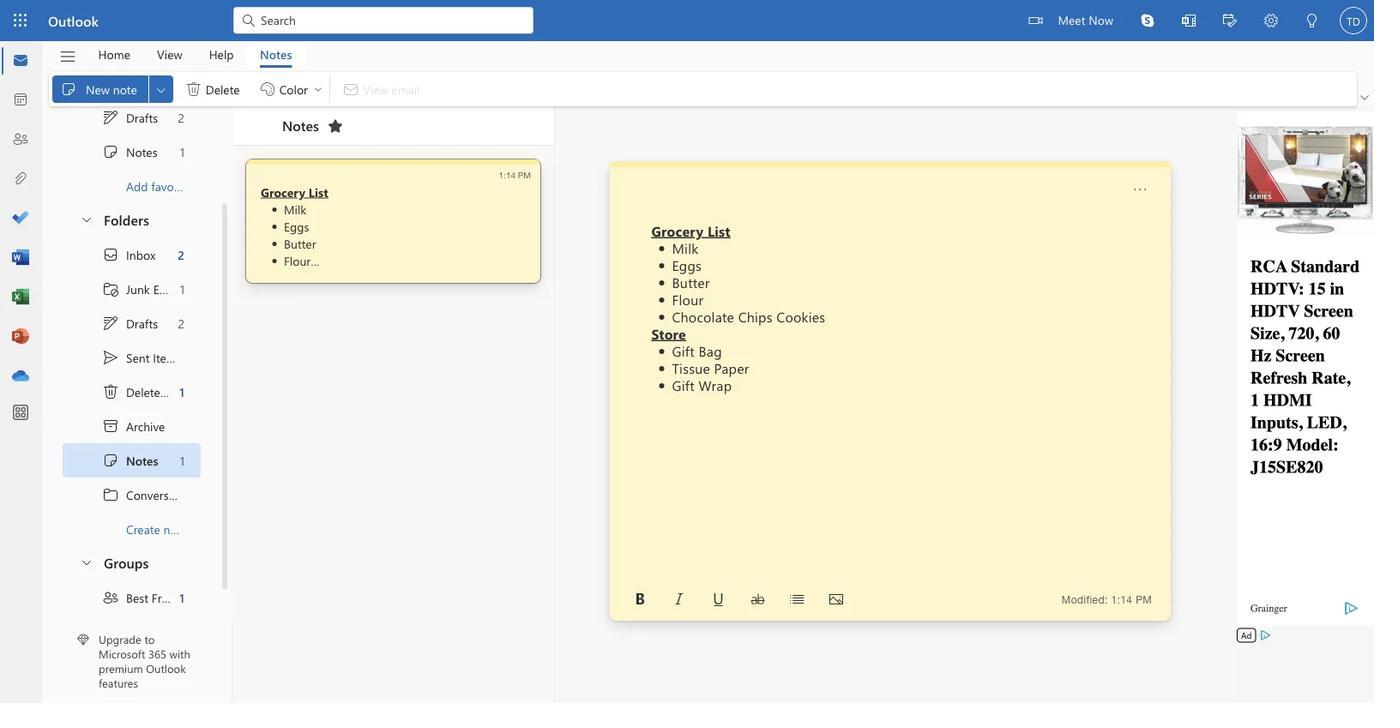 Task type: describe. For each thing, give the bounding box(es) containing it.

[[102, 418, 119, 435]]

calendar image
[[12, 92, 29, 109]]

1 for 1st  'tree item'
[[180, 144, 184, 160]]

premium features image
[[77, 634, 89, 646]]

 sent items
[[102, 349, 182, 366]]

notes up add
[[126, 144, 158, 160]]

notes inside notes 
[[282, 116, 319, 135]]

new
[[164, 521, 185, 537]]

eggs inside grocery list milk eggs butter flour chocolate chips cookies store gift bag tissue paper gift wrap
[[672, 256, 702, 274]]

milk inside 1:14 pm grocery list milk eggs butter flour
[[284, 201, 307, 217]]

 button
[[322, 112, 349, 140]]

notes 
[[282, 116, 344, 135]]

 tree item
[[63, 341, 201, 375]]

 for second  tree item from the bottom
[[102, 109, 119, 126]]

 button
[[51, 42, 85, 71]]

 button
[[823, 586, 850, 614]]


[[102, 487, 119, 504]]

more apps image
[[12, 405, 29, 422]]

milk inside grocery list milk eggs butter flour chocolate chips cookies store gift bag tissue paper gift wrap
[[672, 239, 699, 257]]

2 vertical spatial 
[[102, 452, 119, 469]]

 color 
[[259, 81, 323, 98]]

files image
[[12, 171, 29, 188]]

 for  button in the folders tree item
[[80, 212, 94, 226]]

 button
[[705, 586, 732, 614]]

2 for 
[[178, 110, 184, 125]]

2 for 
[[178, 247, 184, 263]]

pm inside 1:14 pm grocery list milk eggs butter flour
[[518, 170, 531, 180]]

 tree item
[[63, 478, 201, 512]]

people image
[[12, 131, 29, 148]]


[[673, 593, 686, 607]]

word image
[[12, 250, 29, 267]]

 drafts for 2nd  tree item
[[102, 315, 158, 332]]

 button for groups
[[71, 547, 100, 578]]

folders
[[104, 210, 149, 228]]

outlook banner
[[0, 0, 1375, 43]]

email
[[153, 281, 182, 297]]

favorite
[[151, 178, 191, 194]]


[[1141, 14, 1155, 27]]

1  notes from the top
[[102, 143, 158, 160]]


[[1029, 14, 1043, 27]]

 button
[[744, 586, 772, 614]]

meet now
[[1058, 12, 1114, 27]]

 button
[[784, 586, 811, 614]]

Editing note text field
[[652, 221, 1128, 578]]

upgrade
[[99, 632, 141, 647]]

2  notes from the top
[[102, 452, 158, 469]]

grocery list milk eggs butter flour chocolate chips cookies store gift bag tissue paper gift wrap
[[652, 221, 826, 394]]

tissue
[[672, 359, 710, 377]]

outlook inside upgrade to microsoft 365 with premium outlook features
[[146, 661, 186, 676]]

wrap
[[699, 376, 732, 394]]


[[327, 118, 344, 135]]


[[59, 48, 77, 66]]

1 for  tree item at left
[[180, 384, 184, 400]]

groups tree item
[[63, 547, 201, 581]]

bag
[[699, 342, 722, 360]]

 delete
[[185, 81, 240, 98]]


[[751, 593, 765, 607]]

items for 
[[153, 350, 182, 366]]

 tree item
[[63, 238, 201, 272]]

add
[[126, 178, 148, 194]]

 search field
[[233, 0, 534, 39]]

butter inside grocery list milk eggs butter flour chocolate chips cookies store gift bag tissue paper gift wrap
[[672, 273, 710, 291]]

1  tree item from the top
[[63, 100, 201, 135]]

with
[[170, 647, 190, 662]]

store
[[652, 324, 686, 343]]

 deleted items
[[102, 384, 200, 401]]

to do image
[[12, 210, 29, 227]]

application containing outlook
[[0, 0, 1375, 704]]

cookies
[[777, 307, 826, 326]]

notes button
[[247, 41, 305, 68]]

 button
[[1210, 0, 1251, 43]]


[[259, 81, 276, 98]]

upgrade to microsoft 365 with premium outlook features
[[99, 632, 190, 691]]

modified : 1:14 pm
[[1062, 594, 1153, 606]]


[[240, 12, 257, 29]]

1 vertical spatial 
[[102, 143, 119, 160]]

flour inside 1:14 pm grocery list milk eggs butter flour
[[284, 253, 311, 269]]

home
[[98, 46, 130, 62]]

 tree item
[[63, 272, 201, 306]]

 inbox
[[102, 246, 156, 263]]

notes inside button
[[260, 46, 292, 62]]

 button
[[1127, 176, 1154, 203]]

view
[[157, 46, 182, 62]]

3 2 from the top
[[178, 316, 184, 331]]

 inside  color 
[[313, 84, 323, 94]]

paper
[[714, 359, 749, 377]]


[[1224, 14, 1237, 27]]

 button
[[1127, 0, 1169, 41]]


[[790, 593, 804, 607]]

2  tree item from the top
[[63, 306, 201, 341]]

help button
[[196, 41, 247, 68]]

2  tree item from the top
[[63, 444, 201, 478]]

1:14 inside 1:14 pm grocery list milk eggs butter flour
[[499, 170, 516, 180]]

 button
[[1169, 0, 1210, 43]]

 drafts for second  tree item from the bottom
[[102, 109, 158, 126]]

microsoft
[[99, 647, 145, 662]]

 inside edit group
[[60, 81, 77, 98]]

1 for second  'tree item'
[[180, 453, 184, 469]]

junk
[[126, 281, 150, 297]]

powerpoint image
[[12, 329, 29, 346]]

chips
[[738, 307, 773, 326]]

styles toolbar toolbar
[[620, 586, 856, 614]]

td image
[[1340, 7, 1368, 34]]

 button
[[666, 586, 693, 614]]

home button
[[85, 41, 143, 68]]

new
[[86, 81, 110, 97]]

meet
[[1058, 12, 1086, 27]]

ad
[[1242, 630, 1252, 641]]

tab list inside application
[[85, 41, 305, 68]]

add favorite
[[126, 178, 191, 194]]



Task type: vqa. For each thing, say whether or not it's contained in the screenshot.
the be
no



Task type: locate. For each thing, give the bounding box(es) containing it.
left-rail-appbar navigation
[[3, 41, 38, 396]]

0 horizontal spatial pm
[[518, 170, 531, 180]]

1 2 from the top
[[178, 110, 184, 125]]

chocolate
[[672, 307, 735, 326]]

1 inside  tree item
[[180, 384, 184, 400]]

2
[[178, 110, 184, 125], [178, 247, 184, 263], [178, 316, 184, 331]]

1 vertical spatial  tree item
[[63, 306, 201, 341]]

0 horizontal spatial milk
[[284, 201, 307, 217]]

1 vertical spatial milk
[[672, 239, 699, 257]]

folder
[[189, 521, 220, 537]]

2 1 from the top
[[180, 281, 184, 297]]

milk up chocolate
[[672, 239, 699, 257]]

1 horizontal spatial flour
[[672, 290, 704, 308]]

create new folder
[[126, 521, 220, 537]]

2 drafts from the top
[[126, 316, 158, 331]]

1  drafts from the top
[[102, 109, 158, 126]]

1 vertical spatial butter
[[672, 273, 710, 291]]

0 vertical spatial list
[[309, 184, 328, 200]]

edit group
[[52, 72, 326, 106]]

1 horizontal spatial grocery
[[652, 221, 704, 240]]

list
[[309, 184, 328, 200], [708, 221, 731, 240]]

 left new
[[60, 81, 77, 98]]

flour inside grocery list milk eggs butter flour chocolate chips cookies store gift bag tissue paper gift wrap
[[672, 290, 704, 308]]

outlook down to
[[146, 661, 186, 676]]

notes
[[260, 46, 292, 62], [282, 116, 319, 135], [126, 144, 158, 160], [126, 453, 158, 469]]

0 vertical spatial items
[[153, 350, 182, 366]]

features
[[99, 676, 138, 691]]

create new folder tree item
[[63, 512, 220, 547]]

5 1 from the top
[[180, 590, 184, 606]]

1 horizontal spatial milk
[[672, 239, 699, 257]]

:
[[1105, 594, 1108, 606]]

2 down email
[[178, 316, 184, 331]]

1 vertical spatial  button
[[71, 547, 100, 578]]

1 horizontal spatial butter
[[672, 273, 710, 291]]

 junk email 1
[[102, 281, 184, 298]]

 tree item
[[63, 409, 201, 444]]

1 horizontal spatial eggs
[[672, 256, 702, 274]]

1 vertical spatial 
[[102, 315, 119, 332]]

to
[[144, 632, 155, 647]]

365
[[148, 647, 166, 662]]

 for  button in the 'groups' tree item
[[80, 556, 94, 569]]

 inside popup button
[[154, 83, 168, 96]]

gift left wrap
[[672, 376, 695, 394]]

1 vertical spatial outlook
[[146, 661, 186, 676]]

 drafts
[[102, 109, 158, 126], [102, 315, 158, 332]]

items right sent at the left of the page
[[153, 350, 182, 366]]

1 inside  junk email 1
[[180, 281, 184, 297]]

open note starting with: grocery list last edited: 1:14 pm. tree item
[[246, 160, 541, 283]]

grocery
[[261, 184, 305, 200], [652, 221, 704, 240]]

note
[[113, 81, 137, 97]]

gift
[[672, 342, 695, 360], [672, 376, 695, 394]]

butter
[[284, 236, 316, 251], [672, 273, 710, 291]]

1 up favorite
[[180, 144, 184, 160]]

1 vertical spatial  drafts
[[102, 315, 158, 332]]

edit note starting with grocery list main content
[[610, 162, 1171, 621]]

1 vertical spatial grocery
[[652, 221, 704, 240]]

0 vertical spatial 1:14
[[499, 170, 516, 180]]

 tree item
[[63, 375, 201, 409]]

0 horizontal spatial 
[[102, 384, 119, 401]]

notes inside tree
[[126, 453, 158, 469]]

 new note
[[60, 81, 137, 98]]

color
[[279, 81, 308, 97]]

1 up  tree item on the left of the page
[[180, 453, 184, 469]]

now
[[1089, 12, 1114, 27]]

0 vertical spatial  drafts
[[102, 109, 158, 126]]

1 vertical spatial 1:14
[[1112, 594, 1133, 606]]

2 up email
[[178, 247, 184, 263]]


[[102, 349, 119, 366]]

drafts down note
[[126, 110, 158, 125]]

1 vertical spatial pm
[[1136, 594, 1153, 606]]

1  tree item from the top
[[63, 135, 201, 169]]

pm inside edit note starting with grocery list main content
[[1136, 594, 1153, 606]]

0 vertical spatial 
[[60, 81, 77, 98]]

0 vertical spatial  button
[[71, 203, 100, 235]]

1 vertical spatial drafts
[[126, 316, 158, 331]]

 archive
[[102, 418, 165, 435]]

3 1 from the top
[[180, 384, 184, 400]]

folders tree item
[[63, 203, 201, 238]]

groups
[[104, 553, 149, 572]]

 for  delete
[[185, 81, 202, 98]]

eggs
[[284, 218, 309, 234], [672, 256, 702, 274]]

 up the ""
[[102, 315, 119, 332]]


[[1265, 14, 1279, 27]]

0 vertical spatial gift
[[672, 342, 695, 360]]

1 vertical spatial flour
[[672, 290, 704, 308]]

1 horizontal spatial 
[[185, 81, 202, 98]]

 tree item up sent at the left of the page
[[63, 306, 201, 341]]

milk down notes heading
[[284, 201, 307, 217]]

 button
[[626, 586, 654, 614]]

items inside  sent items
[[153, 350, 182, 366]]

 notes
[[102, 143, 158, 160], [102, 452, 158, 469]]

 inside  tree item
[[102, 384, 119, 401]]


[[712, 593, 726, 607]]

tab list
[[85, 41, 305, 68]]

tree containing 
[[63, 238, 220, 547]]

inbox
[[126, 247, 156, 263]]

1 vertical spatial 2
[[178, 247, 184, 263]]

1  from the top
[[102, 109, 119, 126]]

 drafts down note
[[102, 109, 158, 126]]

notes down archive at the bottom of the page
[[126, 453, 158, 469]]

 down 
[[102, 452, 119, 469]]

2 2 from the top
[[178, 247, 184, 263]]

0 vertical spatial grocery
[[261, 184, 305, 200]]

gift left bag
[[672, 342, 695, 360]]

0 vertical spatial  tree item
[[63, 135, 201, 169]]

notes heading
[[260, 107, 349, 145]]

outlook
[[48, 11, 99, 30], [146, 661, 186, 676]]

add favorite tree item
[[63, 169, 201, 203]]

2 vertical spatial 2
[[178, 316, 184, 331]]

1:14 inside edit note starting with grocery list main content
[[1112, 594, 1133, 606]]

mail image
[[12, 52, 29, 70]]

 tree item
[[63, 100, 201, 135], [63, 306, 201, 341]]

0 vertical spatial 
[[185, 81, 202, 98]]

 for  deleted items
[[102, 384, 119, 401]]

items for 
[[171, 384, 200, 400]]

1 right junk
[[180, 281, 184, 297]]

1 vertical spatial gift
[[672, 376, 695, 394]]

 for 2nd  tree item
[[102, 315, 119, 332]]

0 vertical spatial butter
[[284, 236, 316, 251]]

drafts
[[126, 110, 158, 125], [126, 316, 158, 331]]

1:14 pm grocery list milk eggs butter flour
[[261, 170, 531, 269]]

butter inside 1:14 pm grocery list milk eggs butter flour
[[284, 236, 316, 251]]

notes left  button
[[282, 116, 319, 135]]

 button inside 'groups' tree item
[[71, 547, 100, 578]]

eggs inside 1:14 pm grocery list milk eggs butter flour
[[284, 218, 309, 234]]

1 1 from the top
[[180, 144, 184, 160]]

 down view button
[[154, 83, 168, 96]]

excel image
[[12, 289, 29, 306]]

 drafts inside tree
[[102, 315, 158, 332]]


[[102, 281, 119, 298]]

set your advertising preferences image
[[1259, 629, 1273, 643]]

 up 
[[102, 384, 119, 401]]

1 vertical spatial list
[[708, 221, 731, 240]]

4 1 from the top
[[180, 453, 184, 469]]

0 horizontal spatial eggs
[[284, 218, 309, 234]]

 inside folders tree item
[[80, 212, 94, 226]]

tree inside application
[[63, 238, 220, 547]]

outlook up 
[[48, 11, 99, 30]]

2 gift from the top
[[672, 376, 695, 394]]

2 down edit group
[[178, 110, 184, 125]]

tree
[[63, 238, 220, 547]]

onedrive image
[[12, 368, 29, 385]]

premium
[[99, 661, 143, 676]]

 tree item
[[63, 581, 201, 615]]

0 vertical spatial  tree item
[[63, 100, 201, 135]]

1  button from the top
[[71, 203, 100, 235]]

 tree item
[[63, 135, 201, 169], [63, 444, 201, 478]]

 button
[[1292, 0, 1333, 43]]

1 vertical spatial eggs
[[672, 256, 702, 274]]

 tree item down  archive
[[63, 444, 201, 478]]

 tree item down note
[[63, 100, 201, 135]]

2  from the top
[[102, 315, 119, 332]]

2  button from the top
[[71, 547, 100, 578]]

1 drafts from the top
[[126, 110, 158, 125]]

 drafts down the  tree item
[[102, 315, 158, 332]]

deleted
[[126, 384, 167, 400]]

1 gift from the top
[[672, 342, 695, 360]]

 button
[[149, 76, 173, 103]]

items
[[153, 350, 182, 366], [171, 384, 200, 400]]

1
[[180, 144, 184, 160], [180, 281, 184, 297], [180, 384, 184, 400], [180, 453, 184, 469], [180, 590, 184, 606]]

 inside tree
[[102, 315, 119, 332]]

outlook inside banner
[[48, 11, 99, 30]]

0 vertical spatial pm
[[518, 170, 531, 180]]

milk
[[284, 201, 307, 217], [672, 239, 699, 257]]

1 inside  tree item
[[180, 590, 184, 606]]

0 horizontal spatial grocery
[[261, 184, 305, 200]]

archive
[[126, 419, 165, 434]]

 notes up  tree item on the left of the page
[[102, 452, 158, 469]]

 down  new note
[[102, 109, 119, 126]]


[[1182, 14, 1196, 27]]


[[1134, 183, 1147, 196]]

1 for  tree item
[[180, 590, 184, 606]]

0 horizontal spatial list
[[309, 184, 328, 200]]

1 horizontal spatial pm
[[1136, 594, 1153, 606]]


[[60, 81, 77, 98], [102, 143, 119, 160], [102, 452, 119, 469]]

 button
[[1251, 0, 1292, 43]]

0 vertical spatial  notes
[[102, 143, 158, 160]]

 right color
[[313, 84, 323, 94]]

 button for folders
[[71, 203, 100, 235]]

0 vertical spatial milk
[[284, 201, 307, 217]]

view button
[[144, 41, 195, 68]]

2  drafts from the top
[[102, 315, 158, 332]]

list inside 1:14 pm grocery list milk eggs butter flour
[[309, 184, 328, 200]]

 left the delete
[[185, 81, 202, 98]]

 up add favorite tree item
[[102, 143, 119, 160]]

0 vertical spatial 2
[[178, 110, 184, 125]]

0 horizontal spatial 1:14
[[499, 170, 516, 180]]

1 horizontal spatial 1:14
[[1112, 594, 1133, 606]]

outlook link
[[48, 0, 99, 41]]

0 vertical spatial eggs
[[284, 218, 309, 234]]

 button left groups
[[71, 547, 100, 578]]


[[102, 589, 119, 607]]

 button inside folders tree item
[[71, 203, 100, 235]]

list inside grocery list milk eggs butter flour chocolate chips cookies store gift bag tissue paper gift wrap
[[708, 221, 731, 240]]

1 up with
[[180, 590, 184, 606]]

create
[[126, 521, 160, 537]]

1 horizontal spatial list
[[708, 221, 731, 240]]

delete
[[206, 81, 240, 97]]

items inside " deleted items"
[[171, 384, 200, 400]]

grocery inside 1:14 pm grocery list milk eggs butter flour
[[261, 184, 305, 200]]

1 vertical spatial 
[[102, 384, 119, 401]]

0 vertical spatial drafts
[[126, 110, 158, 125]]


[[1361, 94, 1369, 102]]

0 vertical spatial outlook
[[48, 11, 99, 30]]

1 vertical spatial items
[[171, 384, 200, 400]]

 notes up add favorite tree item
[[102, 143, 158, 160]]

help
[[209, 46, 234, 62]]


[[102, 246, 119, 263]]

items right deleted
[[171, 384, 200, 400]]

 tree item up add
[[63, 135, 201, 169]]

drafts up  sent items
[[126, 316, 158, 331]]

Search for email, meetings, files and more. field
[[259, 11, 523, 29]]

 left groups
[[80, 556, 94, 569]]

0 vertical spatial flour
[[284, 253, 311, 269]]

1 vertical spatial  notes
[[102, 452, 158, 469]]

1 horizontal spatial outlook
[[146, 661, 186, 676]]

tab list containing home
[[85, 41, 305, 68]]

0 horizontal spatial outlook
[[48, 11, 99, 30]]

 inside 'groups' tree item
[[80, 556, 94, 569]]

1 right deleted
[[180, 384, 184, 400]]

 button
[[1357, 89, 1373, 106]]


[[154, 83, 168, 96], [313, 84, 323, 94], [80, 212, 94, 226], [80, 556, 94, 569]]


[[1306, 14, 1320, 27]]


[[830, 593, 844, 607]]

notes up 
[[260, 46, 292, 62]]

1 vertical spatial  tree item
[[63, 444, 201, 478]]


[[102, 109, 119, 126], [102, 315, 119, 332]]

1:14
[[499, 170, 516, 180], [1112, 594, 1133, 606]]

 for  popup button
[[154, 83, 168, 96]]

 left folders
[[80, 212, 94, 226]]

2 inside '' tree item
[[178, 247, 184, 263]]

sent
[[126, 350, 150, 366]]

0 horizontal spatial butter
[[284, 236, 316, 251]]

application
[[0, 0, 1375, 704]]

 button left folders
[[71, 203, 100, 235]]


[[633, 593, 647, 607]]

 inside edit group
[[185, 81, 202, 98]]

0 vertical spatial 
[[102, 109, 119, 126]]

0 horizontal spatial flour
[[284, 253, 311, 269]]

grocery inside grocery list milk eggs butter flour chocolate chips cookies store gift bag tissue paper gift wrap
[[652, 221, 704, 240]]

modified
[[1062, 594, 1105, 606]]



